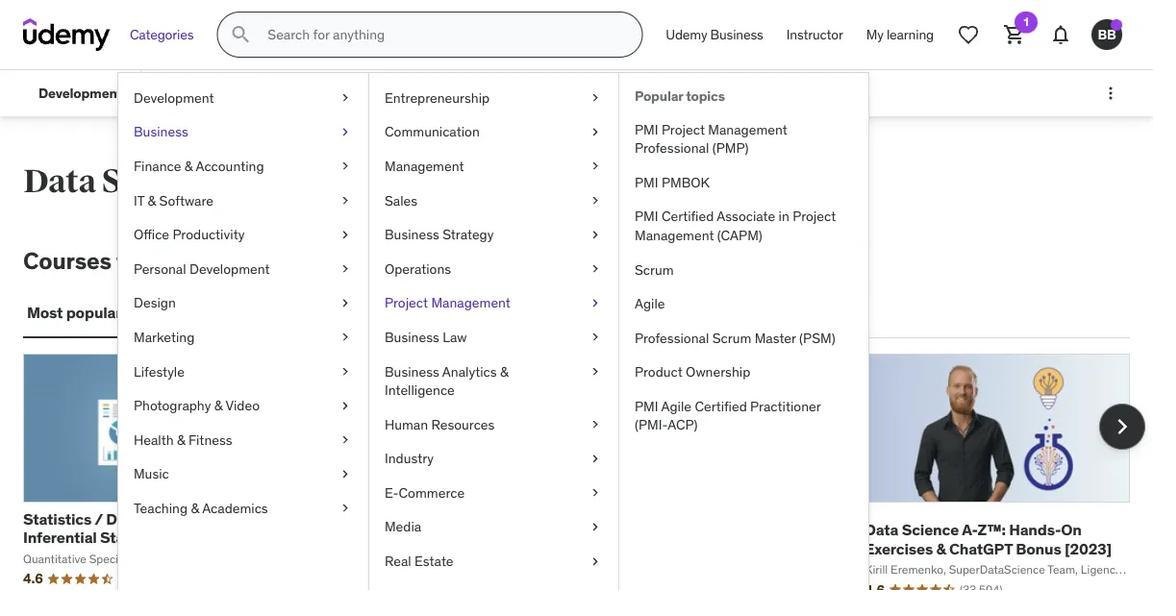 Task type: vqa. For each thing, say whether or not it's contained in the screenshot.
project
yes



Task type: locate. For each thing, give the bounding box(es) containing it.
project management link
[[369, 286, 618, 320]]

2 vertical spatial science
[[902, 520, 959, 540]]

chatgpt
[[949, 539, 1013, 559]]

scrum down pmi pmbok
[[635, 261, 674, 278]]

data right /
[[106, 510, 140, 529]]

& right 'finance'
[[184, 157, 193, 175]]

new button
[[141, 290, 180, 336]]

xsmall image inside 'lifestyle' 'link'
[[338, 362, 353, 381]]

1 vertical spatial professional
[[635, 329, 709, 347]]

1 horizontal spatial science
[[340, 84, 386, 102]]

pmi certified associate in project management (capm) link
[[619, 200, 868, 253]]

pmi down 'popular'
[[635, 121, 658, 138]]

industry link
[[369, 442, 618, 476]]

languages
[[651, 84, 716, 102]]

xsmall image inside it & software link
[[338, 191, 353, 210]]

data science courses
[[23, 162, 344, 201]]

science inside the 'data science a-z™: hands-on exercises & chatgpt bonus [2023]'
[[902, 520, 959, 540]]

0 vertical spatial in
[[779, 208, 789, 225]]

development down udemy image
[[38, 84, 122, 102]]

xsmall image inside photography & video link
[[338, 397, 353, 415]]

accounting
[[196, 157, 264, 175]]

& right teaching in the left of the page
[[191, 500, 199, 517]]

business
[[710, 26, 763, 43], [134, 123, 188, 141], [385, 226, 439, 243], [385, 329, 439, 346], [385, 363, 439, 380]]

xsmall image inside teaching & academics link
[[338, 499, 353, 518]]

1 link
[[992, 12, 1038, 58]]

scrum
[[635, 261, 674, 278], [712, 329, 751, 347]]

1
[[1024, 14, 1029, 29]]

xsmall image for communication
[[588, 123, 603, 142]]

wishlist image
[[957, 23, 980, 46]]

lifestyle link
[[118, 355, 368, 389]]

project down popular topics
[[662, 121, 705, 138]]

1 horizontal spatial scrum
[[712, 329, 751, 347]]

business inside business analytics & intelligence
[[385, 363, 439, 380]]

1 pmi from the top
[[635, 121, 658, 138]]

scrum inside professional scrum master (psm) link
[[712, 329, 751, 347]]

(capm)
[[717, 227, 763, 244]]

estate
[[415, 553, 453, 570]]

science for data science courses
[[102, 162, 215, 201]]

management up "law"
[[431, 294, 511, 312]]

0 horizontal spatial in
[[205, 510, 219, 529]]

xsmall image inside finance & accounting link
[[338, 157, 353, 176]]

most popular button
[[23, 290, 125, 336]]

programming languages link
[[553, 70, 731, 116]]

project right associate
[[793, 208, 836, 225]]

1 vertical spatial science
[[102, 162, 215, 201]]

0 vertical spatial science
[[340, 84, 386, 102]]

certified down ownership
[[695, 398, 747, 415]]

xsmall image
[[338, 88, 353, 107], [338, 157, 353, 176], [338, 191, 353, 210], [588, 191, 603, 210], [588, 225, 603, 244], [338, 294, 353, 313], [338, 328, 353, 347], [588, 328, 603, 347], [338, 362, 353, 381], [338, 397, 353, 415], [588, 415, 603, 434], [588, 484, 603, 503], [338, 499, 353, 518], [588, 552, 603, 571]]

marketing
[[134, 329, 195, 346]]

data for data science
[[309, 84, 337, 102]]

& for video
[[214, 397, 223, 414]]

3 pmi from the top
[[635, 208, 658, 225]]

courses down business link
[[221, 162, 344, 201]]

exercises
[[865, 539, 933, 559]]

instructor
[[786, 26, 843, 43]]

business for business law
[[385, 329, 439, 346]]

management inside pmi certified associate in project management (capm)
[[635, 227, 714, 244]]

industry
[[385, 450, 434, 467]]

project inside pmi certified associate in project management (capm)
[[793, 208, 836, 225]]

xsmall image for management
[[588, 157, 603, 176]]

data left 'a-'
[[865, 520, 899, 540]]

xsmall image inside operations link
[[588, 260, 603, 278]]

1 vertical spatial agile
[[661, 398, 692, 415]]

my learning link
[[855, 12, 945, 58]]

xsmall image inside human resources link
[[588, 415, 603, 434]]

agile up "acp)"
[[661, 398, 692, 415]]

1 vertical spatial scrum
[[712, 329, 751, 347]]

most popular
[[27, 303, 122, 323]]

0 horizontal spatial project
[[385, 294, 428, 312]]

pmi inside pmi project management professional (pmp)
[[635, 121, 658, 138]]

& for software
[[148, 192, 156, 209]]

xsmall image inside personal development link
[[338, 260, 353, 278]]

pmi agile certified practitioner (pmi-acp)
[[635, 398, 821, 434]]

xsmall image inside communication link
[[588, 123, 603, 142]]

pmi inside pmi certified associate in project management (capm)
[[635, 208, 658, 225]]

to
[[116, 246, 139, 275]]

scrum down agile link
[[712, 329, 751, 347]]

statistics down teaching in the left of the page
[[100, 528, 169, 548]]

categories
[[130, 26, 194, 43]]

pmi for pmi agile certified practitioner (pmi-acp)
[[635, 398, 658, 415]]

science for data science a-z™: hands-on exercises & chatgpt bonus [2023]
[[902, 520, 959, 540]]

pmi agile certified practitioner (pmi-acp) link
[[619, 390, 868, 443]]

started
[[229, 246, 308, 275]]

human
[[385, 416, 428, 433]]

business up intelligence
[[385, 363, 439, 380]]

xsmall image inside 'e-commerce' link
[[588, 484, 603, 503]]

business strategy link
[[369, 218, 618, 252]]

&
[[184, 157, 193, 175], [148, 192, 156, 209], [500, 363, 508, 380], [214, 397, 223, 414], [177, 431, 185, 449], [191, 500, 199, 517], [936, 539, 946, 559]]

data inside the 'data science a-z™: hands-on exercises & chatgpt bonus [2023]'
[[865, 520, 899, 540]]

pmi down pmi pmbok
[[635, 208, 658, 225]]

xsmall image inside entrepreneurship link
[[588, 88, 603, 107]]

development down the "office productivity" link
[[189, 260, 270, 277]]

operations
[[385, 260, 451, 277]]

video
[[225, 397, 260, 414]]

xsmall image for music
[[338, 465, 353, 484]]

submit search image
[[229, 23, 252, 46]]

0 vertical spatial agile
[[635, 295, 665, 312]]

1 vertical spatial in
[[205, 510, 219, 529]]

next image
[[1107, 412, 1138, 443]]

xsmall image for business analytics & intelligence
[[588, 362, 603, 381]]

xsmall image for business
[[338, 123, 353, 142]]

agile up the product
[[635, 295, 665, 312]]

development up communication link
[[459, 84, 538, 102]]

0 vertical spatial certified
[[662, 208, 714, 225]]

web development
[[170, 84, 278, 102]]

project down operations at left top
[[385, 294, 428, 312]]

xsmall image inside the industry link
[[588, 450, 603, 469]]

business left "law"
[[385, 329, 439, 346]]

science
[[340, 84, 386, 102], [102, 162, 215, 201], [902, 520, 959, 540]]

xsmall image inside management link
[[588, 157, 603, 176]]

xsmall image
[[588, 88, 603, 107], [338, 123, 353, 142], [588, 123, 603, 142], [588, 157, 603, 176], [338, 225, 353, 244], [338, 260, 353, 278], [588, 260, 603, 278], [588, 294, 603, 313], [588, 362, 603, 381], [338, 431, 353, 450], [588, 450, 603, 469], [338, 465, 353, 484], [588, 518, 603, 537]]

& left 'a-'
[[936, 539, 946, 559]]

software
[[159, 192, 214, 209]]

pmi up '(pmi-'
[[635, 398, 658, 415]]

in right associate
[[779, 208, 789, 225]]

web development link
[[155, 70, 293, 116]]

0 vertical spatial project
[[662, 121, 705, 138]]

4 pmi from the top
[[635, 398, 658, 415]]

management inside pmi project management professional (pmp)
[[708, 121, 788, 138]]

xsmall image inside real estate link
[[588, 552, 603, 571]]

pmi
[[635, 121, 658, 138], [635, 174, 658, 191], [635, 208, 658, 225], [635, 398, 658, 415]]

0 horizontal spatial statistics
[[23, 510, 91, 529]]

data inside statistics / data analysis in spss: inferential statistics
[[106, 510, 140, 529]]

popular
[[635, 88, 683, 105]]

project inside pmi project management professional (pmp)
[[662, 121, 705, 138]]

data left it
[[23, 162, 96, 201]]

xsmall image inside 'business law' link
[[588, 328, 603, 347]]

1 professional from the top
[[635, 139, 709, 157]]

xsmall image inside music link
[[338, 465, 353, 484]]

1 horizontal spatial project
[[662, 121, 705, 138]]

professional
[[635, 139, 709, 157], [635, 329, 709, 347]]

agile
[[635, 295, 665, 312], [661, 398, 692, 415]]

sales link
[[369, 183, 618, 218]]

0 vertical spatial professional
[[635, 139, 709, 157]]

2 vertical spatial project
[[385, 294, 428, 312]]

real estate link
[[369, 545, 618, 579]]

xsmall image inside sales link
[[588, 191, 603, 210]]

project management
[[385, 294, 511, 312]]

0 horizontal spatial scrum
[[635, 261, 674, 278]]

photography
[[134, 397, 211, 414]]

udemy business link
[[654, 12, 775, 58]]

e-
[[385, 484, 399, 502]]

management down pmi pmbok
[[635, 227, 714, 244]]

& right analytics
[[500, 363, 508, 380]]

bonus
[[1016, 539, 1061, 559]]

& inside the 'data science a-z™: hands-on exercises & chatgpt bonus [2023]'
[[936, 539, 946, 559]]

1 vertical spatial courses
[[23, 246, 112, 275]]

development for web development
[[200, 84, 278, 102]]

personal
[[134, 260, 186, 277]]

programming languages
[[568, 84, 716, 102]]

in left spss:
[[205, 510, 219, 529]]

business analytics & intelligence
[[385, 363, 508, 399]]

data up business link
[[309, 84, 337, 102]]

most
[[27, 303, 63, 323]]

xsmall image inside marketing link
[[338, 328, 353, 347]]

& right health
[[177, 431, 185, 449]]

pmi project management professional (pmp) link
[[619, 112, 868, 165]]

management up (pmp)
[[708, 121, 788, 138]]

professional up pmi pmbok
[[635, 139, 709, 157]]

personal development
[[134, 260, 270, 277]]

real estate
[[385, 553, 453, 570]]

pmi for pmi pmbok
[[635, 174, 658, 191]]

2 pmi from the top
[[635, 174, 658, 191]]

xsmall image inside business analytics & intelligence link
[[588, 362, 603, 381]]

xsmall image inside health & fitness 'link'
[[338, 431, 353, 450]]

courses up "most popular"
[[23, 246, 112, 275]]

xsmall image for human resources
[[588, 415, 603, 434]]

xsmall image inside 'design' link
[[338, 294, 353, 313]]

certified down pmbok
[[662, 208, 714, 225]]

in
[[779, 208, 789, 225], [205, 510, 219, 529]]

xsmall image for design
[[338, 294, 353, 313]]

it & software link
[[118, 183, 368, 218]]

communication
[[385, 123, 480, 141]]

categories button
[[118, 12, 205, 58]]

professional up the product
[[635, 329, 709, 347]]

2 horizontal spatial science
[[902, 520, 959, 540]]

data for data science courses
[[23, 162, 96, 201]]

development link
[[23, 70, 138, 116], [118, 81, 368, 115]]

you have alerts image
[[1111, 19, 1122, 31]]

statistics left /
[[23, 510, 91, 529]]

development up business link
[[200, 84, 278, 102]]

mobile development link
[[402, 70, 553, 116]]

& left video
[[214, 397, 223, 414]]

productivity
[[173, 226, 245, 243]]

scrum inside scrum link
[[635, 261, 674, 278]]

xsmall image inside the business strategy link
[[588, 225, 603, 244]]

1 horizontal spatial courses
[[221, 162, 344, 201]]

statistics
[[23, 510, 91, 529], [100, 528, 169, 548]]

0 vertical spatial scrum
[[635, 261, 674, 278]]

finance
[[134, 157, 181, 175]]

xsmall image inside media link
[[588, 518, 603, 537]]

project management element
[[618, 73, 868, 591]]

development link down udemy image
[[23, 70, 138, 116]]

1 vertical spatial project
[[793, 208, 836, 225]]

xsmall image inside the "office productivity" link
[[338, 225, 353, 244]]

xsmall image for health & fitness
[[338, 431, 353, 450]]

business up operations at left top
[[385, 226, 439, 243]]

pmi for pmi certified associate in project management (capm)
[[635, 208, 658, 225]]

resources
[[431, 416, 495, 433]]

real
[[385, 553, 411, 570]]

business right udemy
[[710, 26, 763, 43]]

xsmall image inside business link
[[338, 123, 353, 142]]

0 vertical spatial courses
[[221, 162, 344, 201]]

xsmall image for project management
[[588, 294, 603, 313]]

shopping cart with 1 item image
[[1003, 23, 1026, 46]]

& inside 'link'
[[177, 431, 185, 449]]

business law
[[385, 329, 467, 346]]

& right it
[[148, 192, 156, 209]]

inferential
[[23, 528, 97, 548]]

2 horizontal spatial project
[[793, 208, 836, 225]]

1 vertical spatial certified
[[695, 398, 747, 415]]

pmi left pmbok
[[635, 174, 658, 191]]

xsmall image inside project management link
[[588, 294, 603, 313]]

udemy
[[666, 26, 707, 43]]

xsmall image for teaching & academics
[[338, 499, 353, 518]]

practitioner
[[750, 398, 821, 415]]

entrepreneurship
[[385, 89, 490, 106]]

1 horizontal spatial in
[[779, 208, 789, 225]]

0 horizontal spatial science
[[102, 162, 215, 201]]

a-
[[962, 520, 978, 540]]

xsmall image for e-commerce
[[588, 484, 603, 503]]

pmi inside pmi agile certified practitioner (pmi-acp)
[[635, 398, 658, 415]]



Task type: describe. For each thing, give the bounding box(es) containing it.
music
[[134, 466, 169, 483]]

new
[[145, 303, 177, 323]]

personal development link
[[118, 252, 368, 286]]

more subcategory menu links image
[[1101, 84, 1120, 103]]

my
[[866, 26, 884, 43]]

pmi for pmi project management professional (pmp)
[[635, 121, 658, 138]]

xsmall image for office productivity
[[338, 225, 353, 244]]

programming
[[568, 84, 648, 102]]

operations link
[[369, 252, 618, 286]]

fitness
[[188, 431, 232, 449]]

business for business analytics & intelligence
[[385, 363, 439, 380]]

lifestyle
[[134, 363, 185, 380]]

certified inside pmi certified associate in project management (capm)
[[662, 208, 714, 225]]

data science link
[[293, 70, 402, 116]]

(psm)
[[799, 329, 835, 347]]

e-commerce link
[[369, 476, 618, 510]]

data for data science a-z™: hands-on exercises & chatgpt bonus [2023]
[[865, 520, 899, 540]]

development for personal development
[[189, 260, 270, 277]]

teaching
[[134, 500, 188, 517]]

teaching & academics link
[[118, 492, 368, 526]]

bb
[[1098, 26, 1116, 43]]

it & software
[[134, 192, 214, 209]]

xsmall image for marketing
[[338, 328, 353, 347]]

& for accounting
[[184, 157, 193, 175]]

human resources
[[385, 416, 495, 433]]

& for academics
[[191, 500, 199, 517]]

health & fitness
[[134, 431, 232, 449]]

communication link
[[369, 115, 618, 149]]

pmi certified associate in project management (capm)
[[635, 208, 836, 244]]

development for mobile development
[[459, 84, 538, 102]]

xsmall image for personal development
[[338, 260, 353, 278]]

strategy
[[443, 226, 494, 243]]

pmi project management professional (pmp)
[[635, 121, 788, 157]]

0 horizontal spatial courses
[[23, 246, 112, 275]]

& for fitness
[[177, 431, 185, 449]]

(pmp)
[[712, 139, 749, 157]]

agile inside pmi agile certified practitioner (pmi-acp)
[[661, 398, 692, 415]]

xsmall image for photography & video
[[338, 397, 353, 415]]

business analytics & intelligence link
[[369, 355, 618, 408]]

spss:
[[222, 510, 266, 529]]

professional scrum master (psm) link
[[619, 321, 868, 355]]

udemy business
[[666, 26, 763, 43]]

business up 'finance'
[[134, 123, 188, 141]]

bb link
[[1084, 12, 1130, 58]]

xsmall image for sales
[[588, 191, 603, 210]]

& inside business analytics & intelligence
[[500, 363, 508, 380]]

topics
[[686, 88, 725, 105]]

z™:
[[978, 520, 1006, 540]]

management down communication
[[385, 157, 464, 175]]

my learning
[[866, 26, 934, 43]]

human resources link
[[369, 408, 618, 442]]

acp)
[[668, 417, 698, 434]]

learning
[[887, 26, 934, 43]]

statistics / data analysis in spss: inferential statistics
[[23, 510, 266, 548]]

Search for anything text field
[[264, 18, 619, 51]]

professional inside pmi project management professional (pmp)
[[635, 139, 709, 157]]

hands-
[[1009, 520, 1061, 540]]

2 professional from the top
[[635, 329, 709, 347]]

health & fitness link
[[118, 423, 368, 457]]

finance & accounting
[[134, 157, 264, 175]]

sales
[[385, 192, 418, 209]]

in inside statistics / data analysis in spss: inferential statistics
[[205, 510, 219, 529]]

popular topics
[[635, 88, 725, 105]]

1 horizontal spatial statistics
[[100, 528, 169, 548]]

business link
[[118, 115, 368, 149]]

associate
[[717, 208, 775, 225]]

e-commerce
[[385, 484, 465, 502]]

xsmall image for real estate
[[588, 552, 603, 571]]

on
[[1061, 520, 1082, 540]]

data science a-z™: hands-on exercises & chatgpt bonus [2023]
[[865, 520, 1112, 559]]

management link
[[369, 149, 618, 183]]

xsmall image for development
[[338, 88, 353, 107]]

business for business strategy
[[385, 226, 439, 243]]

get
[[144, 246, 180, 275]]

teaching & academics
[[134, 500, 268, 517]]

pmi pmbok
[[635, 174, 710, 191]]

pmbok
[[662, 174, 710, 191]]

commerce
[[399, 484, 465, 502]]

professional scrum master (psm)
[[635, 329, 835, 347]]

marketing link
[[118, 320, 368, 355]]

product ownership link
[[619, 355, 868, 390]]

product
[[635, 364, 683, 381]]

in inside pmi certified associate in project management (capm)
[[779, 208, 789, 225]]

scrum link
[[619, 253, 868, 287]]

web
[[170, 84, 197, 102]]

[2023]
[[1065, 539, 1112, 559]]

notifications image
[[1049, 23, 1072, 46]]

xsmall image for entrepreneurship
[[588, 88, 603, 107]]

science for data science
[[340, 84, 386, 102]]

xsmall image for it & software
[[338, 191, 353, 210]]

intelligence
[[385, 382, 455, 399]]

udemy image
[[23, 18, 111, 51]]

xsmall image for operations
[[588, 260, 603, 278]]

agile inside agile link
[[635, 295, 665, 312]]

mobile development
[[417, 84, 538, 102]]

xsmall image for lifestyle
[[338, 362, 353, 381]]

data science
[[309, 84, 386, 102]]

xsmall image for media
[[588, 518, 603, 537]]

office
[[134, 226, 169, 243]]

analytics
[[442, 363, 497, 380]]

it
[[134, 192, 144, 209]]

master
[[755, 329, 796, 347]]

xsmall image for business law
[[588, 328, 603, 347]]

product ownership
[[635, 364, 750, 381]]

business strategy
[[385, 226, 494, 243]]

xsmall image for industry
[[588, 450, 603, 469]]

office productivity
[[134, 226, 245, 243]]

xsmall image for finance & accounting
[[338, 157, 353, 176]]

xsmall image for business strategy
[[588, 225, 603, 244]]

development down categories dropdown button in the top of the page
[[134, 89, 214, 106]]

photography & video
[[134, 397, 260, 414]]

instructor link
[[775, 12, 855, 58]]

media
[[385, 519, 421, 536]]

certified inside pmi agile certified practitioner (pmi-acp)
[[695, 398, 747, 415]]

arrow pointing to subcategory menu links image
[[138, 70, 155, 116]]

carousel element
[[23, 354, 1145, 591]]

design link
[[118, 286, 368, 320]]

development link down the submit search icon on the top left
[[118, 81, 368, 115]]

mobile
[[417, 84, 456, 102]]

you
[[185, 246, 224, 275]]

pmi pmbok link
[[619, 165, 868, 200]]

analysis
[[143, 510, 202, 529]]



